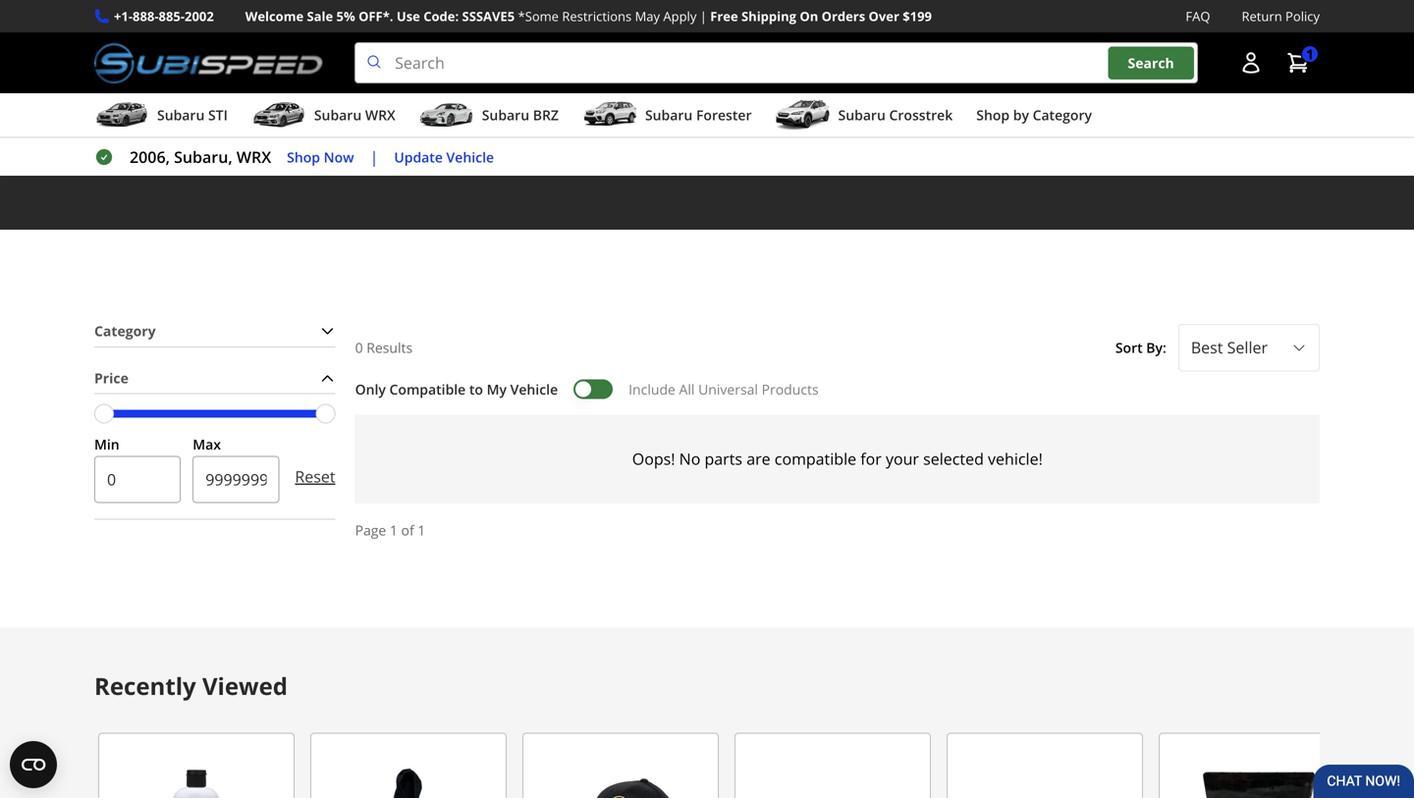 Task type: vqa. For each thing, say whether or not it's contained in the screenshot.
Apply on the top of page
yes



Task type: describe. For each thing, give the bounding box(es) containing it.
off*.
[[359, 7, 393, 25]]

0 results
[[355, 338, 413, 357]]

use
[[397, 7, 420, 25]]

results
[[367, 338, 413, 357]]

subaru for subaru forester
[[645, 106, 693, 124]]

sti
[[208, 106, 228, 124]]

select... image
[[1292, 340, 1307, 356]]

maximum slider
[[316, 404, 335, 424]]

open widget image
[[10, 742, 57, 789]]

subaru sti button
[[94, 97, 228, 137]]

shop by category
[[977, 106, 1092, 124]]

orders
[[822, 7, 865, 25]]

shop now link
[[287, 146, 354, 168]]

2006,
[[130, 146, 170, 168]]

subaru wrx button
[[251, 97, 396, 137]]

faq
[[1186, 7, 1210, 25]]

forester
[[696, 106, 752, 124]]

1 horizontal spatial 1
[[418, 521, 426, 540]]

price button
[[94, 363, 336, 393]]

search
[[1128, 53, 1174, 72]]

subaru sti
[[157, 106, 228, 124]]

*some
[[518, 7, 559, 25]]

Max text field
[[193, 456, 279, 503]]

compatible
[[775, 448, 857, 469]]

crosstrek
[[889, 106, 953, 124]]

+1-
[[114, 7, 133, 25]]

include all universal products
[[629, 380, 819, 399]]

faq link
[[1186, 6, 1210, 27]]

free
[[710, 7, 738, 25]]

sale
[[307, 7, 333, 25]]

parts
[[705, 448, 743, 469]]

sort by:
[[1116, 338, 1167, 357]]

0
[[355, 338, 363, 357]]

include
[[629, 380, 676, 399]]

page 1 of 1
[[355, 521, 426, 540]]

shop for shop now
[[287, 148, 320, 166]]

a subaru sti thumbnail image image
[[94, 100, 149, 130]]

code:
[[424, 7, 459, 25]]

to
[[469, 380, 483, 399]]

only
[[355, 380, 386, 399]]

only compatible to my vehicle
[[355, 380, 558, 399]]

oops!
[[632, 448, 675, 469]]

$199
[[903, 7, 932, 25]]

885-
[[159, 7, 185, 25]]

subaru brz
[[482, 106, 559, 124]]

subaru crosstrek button
[[775, 97, 953, 137]]

min
[[94, 435, 120, 454]]

no
[[679, 448, 701, 469]]

recently viewed
[[94, 670, 288, 702]]

by:
[[1146, 338, 1167, 357]]

Select... button
[[1178, 324, 1320, 372]]

vehicle!
[[988, 448, 1043, 469]]

return policy link
[[1242, 6, 1320, 27]]

subaru brz button
[[419, 97, 559, 137]]

subaru for subaru sti
[[157, 106, 205, 124]]

your
[[886, 448, 919, 469]]

now
[[324, 148, 354, 166]]

category button
[[94, 316, 336, 347]]

subaru forester button
[[582, 97, 752, 137]]

2006, subaru, wrx
[[130, 146, 271, 168]]

category
[[94, 322, 156, 340]]

shop for shop by category
[[977, 106, 1010, 124]]

a subaru forester thumbnail image image
[[582, 100, 637, 130]]

may
[[635, 7, 660, 25]]

subispeed logo image
[[94, 42, 323, 84]]

vehicle inside update vehicle button
[[446, 148, 494, 166]]

recently
[[94, 670, 196, 702]]

subaru forester
[[645, 106, 752, 124]]

page
[[355, 521, 386, 540]]

by
[[1013, 106, 1029, 124]]

viewed
[[202, 670, 288, 702]]

1 horizontal spatial vehicle
[[510, 380, 558, 399]]



Task type: locate. For each thing, give the bounding box(es) containing it.
apply
[[663, 7, 697, 25]]

0 horizontal spatial |
[[370, 146, 378, 168]]

restrictions
[[562, 7, 632, 25]]

5%
[[336, 7, 355, 25]]

for
[[861, 448, 882, 469]]

oops! no parts are compatible for your selected vehicle!
[[632, 448, 1043, 469]]

1 horizontal spatial wrx
[[365, 106, 396, 124]]

max
[[193, 435, 221, 454]]

button image
[[1239, 51, 1263, 75]]

welcome sale 5% off*. use code: sssave5 *some restrictions may apply | free shipping on orders over $199
[[245, 7, 932, 25]]

welcome
[[245, 7, 304, 25]]

shop now
[[287, 148, 354, 166]]

1 right of
[[418, 521, 426, 540]]

subaru
[[157, 106, 205, 124], [314, 106, 362, 124], [482, 106, 529, 124], [645, 106, 693, 124], [838, 106, 886, 124]]

| right now
[[370, 146, 378, 168]]

1 vertical spatial wrx
[[237, 146, 271, 168]]

0 vertical spatial vehicle
[[446, 148, 494, 166]]

category
[[1033, 106, 1092, 124]]

+1-888-885-2002
[[114, 7, 214, 25]]

subaru inside "dropdown button"
[[157, 106, 205, 124]]

1 vertical spatial |
[[370, 146, 378, 168]]

subaru inside 'dropdown button'
[[838, 106, 886, 124]]

subaru left brz
[[482, 106, 529, 124]]

are
[[747, 448, 771, 469]]

brz
[[533, 106, 559, 124]]

policy
[[1286, 7, 1320, 25]]

minimum slider
[[94, 404, 114, 424]]

my
[[487, 380, 507, 399]]

a subaru wrx thumbnail image image
[[251, 100, 306, 130]]

sssave5
[[462, 7, 515, 25]]

1 button
[[1277, 43, 1320, 83]]

shop left now
[[287, 148, 320, 166]]

shop inside shop by category dropdown button
[[977, 106, 1010, 124]]

subaru left "sti"
[[157, 106, 205, 124]]

subaru up now
[[314, 106, 362, 124]]

over
[[869, 7, 900, 25]]

price
[[94, 369, 129, 387]]

0 vertical spatial |
[[700, 7, 707, 25]]

return policy
[[1242, 7, 1320, 25]]

shop
[[977, 106, 1010, 124], [287, 148, 320, 166]]

search button
[[1108, 47, 1194, 79]]

shop inside shop now link
[[287, 148, 320, 166]]

reset
[[295, 466, 336, 487]]

subaru right a subaru crosstrek thumbnail image
[[838, 106, 886, 124]]

4 subaru from the left
[[645, 106, 693, 124]]

vehicle right my at the left
[[510, 380, 558, 399]]

| left free
[[700, 7, 707, 25]]

1 inside button
[[1306, 45, 1314, 63]]

a subaru crosstrek thumbnail image image
[[775, 100, 830, 130]]

5 subaru from the left
[[838, 106, 886, 124]]

wrx
[[365, 106, 396, 124], [237, 146, 271, 168]]

1 vertical spatial vehicle
[[510, 380, 558, 399]]

1 down policy
[[1306, 45, 1314, 63]]

subaru for subaru crosstrek
[[838, 106, 886, 124]]

a subaru brz thumbnail image image
[[419, 100, 474, 130]]

2002
[[185, 7, 214, 25]]

compatible
[[389, 380, 466, 399]]

Min text field
[[94, 456, 181, 503]]

update
[[394, 148, 443, 166]]

+1-888-885-2002 link
[[114, 6, 214, 27]]

subaru inside dropdown button
[[314, 106, 362, 124]]

1 horizontal spatial |
[[700, 7, 707, 25]]

0 horizontal spatial shop
[[287, 148, 320, 166]]

1 vertical spatial shop
[[287, 148, 320, 166]]

3 subaru from the left
[[482, 106, 529, 124]]

0 vertical spatial shop
[[977, 106, 1010, 124]]

subaru for subaru brz
[[482, 106, 529, 124]]

subaru for subaru wrx
[[314, 106, 362, 124]]

search input field
[[355, 42, 1198, 84]]

shop by category button
[[977, 97, 1092, 137]]

0 horizontal spatial vehicle
[[446, 148, 494, 166]]

0 horizontal spatial 1
[[390, 521, 398, 540]]

return
[[1242, 7, 1282, 25]]

wrx inside dropdown button
[[365, 106, 396, 124]]

shop left 'by'
[[977, 106, 1010, 124]]

2 subaru from the left
[[314, 106, 362, 124]]

of
[[401, 521, 414, 540]]

1 left of
[[390, 521, 398, 540]]

sort
[[1116, 338, 1143, 357]]

universal
[[698, 380, 758, 399]]

|
[[700, 7, 707, 25], [370, 146, 378, 168]]

wrx down a subaru wrx thumbnail image
[[237, 146, 271, 168]]

selected
[[923, 448, 984, 469]]

subaru wrx
[[314, 106, 396, 124]]

all
[[679, 380, 695, 399]]

shipping
[[742, 7, 797, 25]]

wrx up update
[[365, 106, 396, 124]]

subaru crosstrek
[[838, 106, 953, 124]]

update vehicle button
[[394, 146, 494, 168]]

reset button
[[295, 453, 336, 501]]

vehicle
[[446, 148, 494, 166], [510, 380, 558, 399]]

1
[[1306, 45, 1314, 63], [390, 521, 398, 540], [418, 521, 426, 540]]

subaru,
[[174, 146, 232, 168]]

1 subaru from the left
[[157, 106, 205, 124]]

888-
[[133, 7, 159, 25]]

products
[[762, 380, 819, 399]]

0 vertical spatial wrx
[[365, 106, 396, 124]]

subaru left forester
[[645, 106, 693, 124]]

update vehicle
[[394, 148, 494, 166]]

1 horizontal spatial shop
[[977, 106, 1010, 124]]

vehicle down subaru brz dropdown button
[[446, 148, 494, 166]]

0 horizontal spatial wrx
[[237, 146, 271, 168]]

on
[[800, 7, 818, 25]]

2 horizontal spatial 1
[[1306, 45, 1314, 63]]



